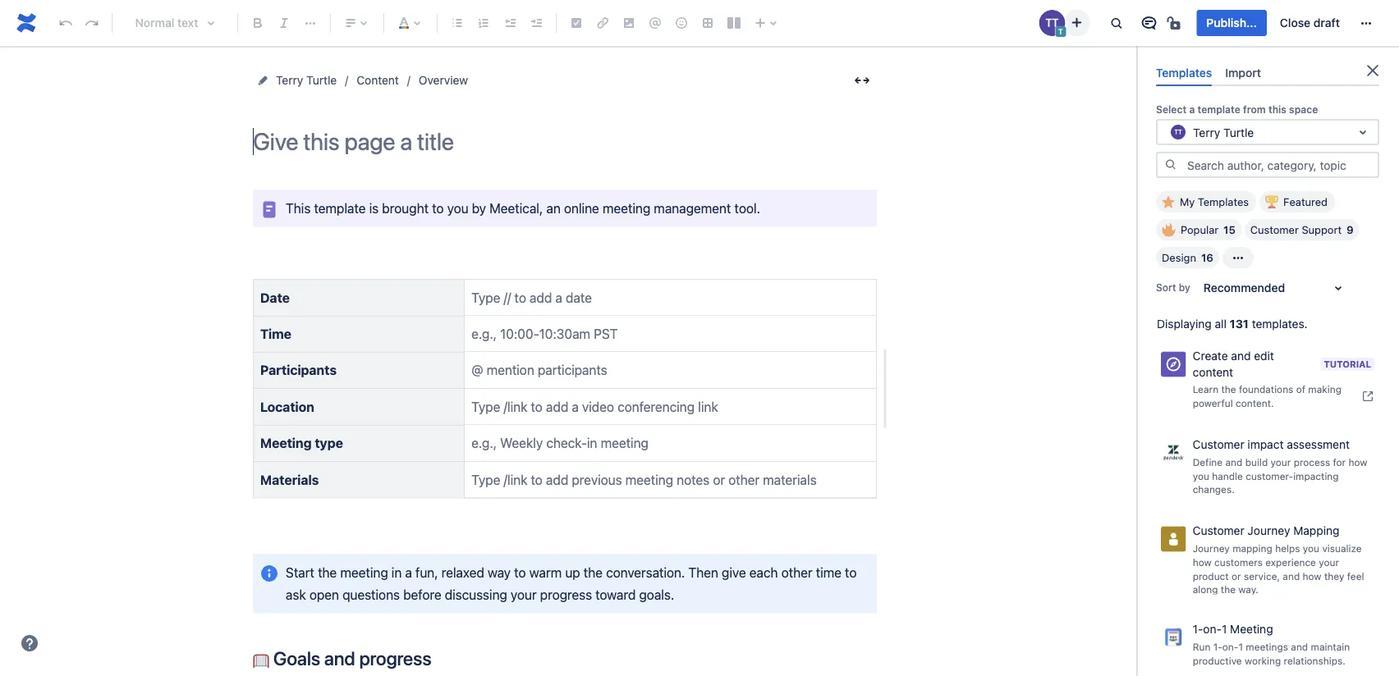 Task type: locate. For each thing, give the bounding box(es) containing it.
0 horizontal spatial by
[[472, 200, 486, 216]]

experience
[[1266, 557, 1317, 569]]

publish... button
[[1197, 10, 1267, 36]]

1 horizontal spatial turtle
[[1224, 126, 1254, 139]]

making
[[1309, 384, 1342, 395]]

1 vertical spatial by
[[1179, 282, 1191, 294]]

Give this page a title text field
[[253, 128, 877, 155]]

1 horizontal spatial terry
[[1193, 126, 1221, 139]]

the up open
[[318, 565, 337, 581]]

0 horizontal spatial 1
[[1222, 623, 1227, 636]]

meetings
[[1246, 642, 1289, 653]]

and right goals
[[324, 648, 355, 670]]

you right brought
[[447, 200, 469, 216]]

on- up productive
[[1223, 642, 1239, 653]]

and up relationships.
[[1291, 642, 1309, 653]]

journey up mapping on the right bottom of the page
[[1248, 525, 1291, 538]]

how up product
[[1193, 557, 1212, 569]]

1 vertical spatial meeting
[[340, 565, 388, 581]]

tab list
[[1150, 59, 1386, 86]]

turtle
[[306, 74, 337, 87], [1224, 126, 1254, 139]]

turtle left content
[[306, 74, 337, 87]]

1 horizontal spatial 1
[[1239, 642, 1244, 653]]

0 horizontal spatial meeting
[[260, 436, 312, 451]]

0 vertical spatial customer
[[1251, 224, 1299, 236]]

a right in
[[405, 565, 412, 581]]

2 vertical spatial how
[[1303, 571, 1322, 582]]

templates.
[[1252, 318, 1308, 331]]

0 vertical spatial on-
[[1204, 623, 1222, 636]]

0 horizontal spatial meeting
[[340, 565, 388, 581]]

by left meetical,
[[472, 200, 486, 216]]

to right brought
[[432, 200, 444, 216]]

progress down up
[[540, 587, 592, 603]]

numbered list ⌘⇧7 image
[[474, 13, 494, 33]]

0 vertical spatial journey
[[1248, 525, 1291, 538]]

overview
[[419, 74, 468, 87]]

close templates and import image
[[1363, 61, 1383, 80]]

edit
[[1254, 350, 1275, 363]]

progress down questions in the bottom left of the page
[[359, 648, 432, 670]]

1 vertical spatial 1
[[1239, 642, 1244, 653]]

to right way
[[514, 565, 526, 581]]

0 vertical spatial by
[[472, 200, 486, 216]]

terry
[[276, 74, 303, 87], [1193, 126, 1221, 139]]

layouts image
[[724, 13, 744, 33]]

time
[[260, 326, 292, 342]]

the right up
[[584, 565, 603, 581]]

2 vertical spatial you
[[1303, 543, 1320, 555]]

on-
[[1204, 623, 1222, 636], [1223, 642, 1239, 653]]

on- up run
[[1204, 623, 1222, 636]]

customer impact assessment define and build your process for how you handle customer-impacting changes.
[[1193, 438, 1368, 496]]

terry down select a template from this space
[[1193, 126, 1221, 139]]

tutorial
[[1324, 359, 1372, 370]]

the
[[1222, 384, 1237, 395], [318, 565, 337, 581], [584, 565, 603, 581], [1221, 585, 1236, 596]]

journey up product
[[1193, 543, 1230, 555]]

1 horizontal spatial 1-
[[1214, 642, 1223, 653]]

visualize
[[1323, 543, 1362, 555]]

and
[[1232, 350, 1251, 363], [1226, 457, 1243, 468], [1283, 571, 1300, 582], [1291, 642, 1309, 653], [324, 648, 355, 670]]

1 horizontal spatial meeting
[[603, 200, 651, 216]]

import
[[1226, 66, 1262, 79]]

0 horizontal spatial 1-
[[1193, 623, 1204, 636]]

meeting right online
[[603, 200, 651, 216]]

1 vertical spatial you
[[1193, 470, 1210, 482]]

up
[[565, 565, 580, 581]]

your up they
[[1319, 557, 1340, 569]]

your inside start the meeting in a fun, relaxed way to warm up the conversation. then give each other time to ask open questions before discussing your progress toward goals.
[[511, 587, 537, 603]]

progress inside start the meeting in a fun, relaxed way to warm up the conversation. then give each other time to ask open questions before discussing your progress toward goals.
[[540, 587, 592, 603]]

0 horizontal spatial to
[[432, 200, 444, 216]]

0 vertical spatial template
[[1198, 104, 1241, 115]]

1 vertical spatial terry turtle
[[1193, 126, 1254, 139]]

customer up define at the right bottom of page
[[1193, 438, 1245, 451]]

you inside customer impact assessment define and build your process for how you handle customer-impacting changes.
[[1193, 470, 1210, 482]]

meeting down the location
[[260, 436, 312, 451]]

0 vertical spatial 1-
[[1193, 623, 1204, 636]]

templates inside tab list
[[1156, 66, 1213, 79]]

learn
[[1193, 384, 1219, 395]]

0 vertical spatial progress
[[540, 587, 592, 603]]

templates
[[1156, 66, 1213, 79], [1198, 196, 1249, 208]]

meeting inside 1-on-1 meeting run 1-on-1 meetings and maintain productive working relationships.
[[1231, 623, 1274, 636]]

mention image
[[646, 13, 665, 33]]

close draft button
[[1271, 10, 1350, 36]]

0 vertical spatial your
[[1271, 457, 1291, 468]]

2 horizontal spatial you
[[1303, 543, 1320, 555]]

:goal: image
[[253, 653, 269, 669]]

1- up productive
[[1214, 642, 1223, 653]]

1 horizontal spatial you
[[1193, 470, 1210, 482]]

and left 'edit'
[[1232, 350, 1251, 363]]

confluence image
[[13, 10, 39, 36]]

to
[[432, 200, 444, 216], [514, 565, 526, 581], [845, 565, 857, 581]]

customer down featured button
[[1251, 224, 1299, 236]]

customer journey mapping journey mapping helps you visualize how customers experience your product or service, and how they feel along the way.
[[1193, 525, 1365, 596]]

and inside customer journey mapping journey mapping helps you visualize how customers experience your product or service, and how they feel along the way.
[[1283, 571, 1300, 582]]

1 vertical spatial terry
[[1193, 126, 1221, 139]]

terry turtle right move this page image
[[276, 74, 337, 87]]

and down experience
[[1283, 571, 1300, 582]]

feel
[[1348, 571, 1365, 582]]

the down or at the right bottom of page
[[1221, 585, 1236, 596]]

before
[[403, 587, 442, 603]]

meeting
[[603, 200, 651, 216], [340, 565, 388, 581]]

customer up customers
[[1193, 525, 1245, 538]]

templates inside button
[[1198, 196, 1249, 208]]

search icon image
[[1165, 158, 1178, 171]]

0 vertical spatial meeting
[[603, 200, 651, 216]]

your up customer-
[[1271, 457, 1291, 468]]

1 horizontal spatial meeting
[[1231, 623, 1274, 636]]

1 horizontal spatial progress
[[540, 587, 592, 603]]

you down mapping
[[1303, 543, 1320, 555]]

0 horizontal spatial terry
[[276, 74, 303, 87]]

a right select
[[1190, 104, 1195, 115]]

1 vertical spatial template
[[314, 200, 366, 216]]

None text field
[[1169, 124, 1172, 141]]

0 horizontal spatial your
[[511, 587, 537, 603]]

1 up productive
[[1222, 623, 1227, 636]]

1 vertical spatial customer
[[1193, 438, 1245, 451]]

0 horizontal spatial turtle
[[306, 74, 337, 87]]

ask
[[286, 587, 306, 603]]

confluence image
[[13, 10, 39, 36]]

customer for customer journey mapping
[[1193, 525, 1245, 538]]

learn the foundations of making powerful content.
[[1193, 384, 1342, 409]]

panel info image
[[260, 564, 279, 584]]

2 vertical spatial your
[[511, 587, 537, 603]]

turtle down select a template from this space
[[1224, 126, 1254, 139]]

1 vertical spatial journey
[[1193, 543, 1230, 555]]

0 horizontal spatial how
[[1193, 557, 1212, 569]]

a
[[1190, 104, 1195, 115], [405, 565, 412, 581]]

1 vertical spatial turtle
[[1224, 126, 1254, 139]]

template left is
[[314, 200, 366, 216]]

1 vertical spatial how
[[1193, 557, 1212, 569]]

to right time
[[845, 565, 857, 581]]

0 horizontal spatial template
[[314, 200, 366, 216]]

1 vertical spatial meeting
[[1231, 623, 1274, 636]]

my templates button
[[1156, 192, 1257, 213]]

link image
[[593, 13, 613, 33]]

comment icon image
[[1140, 13, 1159, 33]]

1 vertical spatial templates
[[1198, 196, 1249, 208]]

by right sort at the top of page
[[1179, 282, 1191, 294]]

how
[[1349, 457, 1368, 468], [1193, 557, 1212, 569], [1303, 571, 1322, 582]]

a inside start the meeting in a fun, relaxed way to warm up the conversation. then give each other time to ask open questions before discussing your progress toward goals.
[[405, 565, 412, 581]]

powerful
[[1193, 397, 1233, 409]]

1 vertical spatial 1-
[[1214, 642, 1223, 653]]

tool.
[[735, 200, 761, 216]]

progress
[[540, 587, 592, 603], [359, 648, 432, 670]]

action item image
[[567, 13, 586, 33]]

customers
[[1215, 557, 1263, 569]]

the up powerful
[[1222, 384, 1237, 395]]

content
[[357, 74, 399, 87]]

the inside customer journey mapping journey mapping helps you visualize how customers experience your product or service, and how they feel along the way.
[[1221, 585, 1236, 596]]

is
[[369, 200, 379, 216]]

fun,
[[416, 565, 438, 581]]

customer for customer support
[[1251, 224, 1299, 236]]

content.
[[1236, 397, 1274, 409]]

meeting up meetings
[[1231, 623, 1274, 636]]

1 vertical spatial a
[[405, 565, 412, 581]]

customer-
[[1246, 470, 1294, 482]]

meeting inside start the meeting in a fun, relaxed way to warm up the conversation. then give each other time to ask open questions before discussing your progress toward goals.
[[340, 565, 388, 581]]

featured button
[[1260, 192, 1336, 213]]

Search author, category, topic field
[[1183, 154, 1378, 177]]

you down define at the right bottom of page
[[1193, 470, 1210, 482]]

more categories image
[[1229, 248, 1248, 268]]

1 horizontal spatial how
[[1303, 571, 1322, 582]]

my
[[1180, 196, 1195, 208]]

space
[[1290, 104, 1318, 115]]

impacting
[[1294, 470, 1339, 482]]

my templates
[[1180, 196, 1249, 208]]

way.
[[1239, 585, 1259, 596]]

an
[[547, 200, 561, 216]]

templates up select
[[1156, 66, 1213, 79]]

terry right move this page image
[[276, 74, 303, 87]]

how left they
[[1303, 571, 1322, 582]]

1 horizontal spatial your
[[1271, 457, 1291, 468]]

1- up run
[[1193, 623, 1204, 636]]

0 vertical spatial 1
[[1222, 623, 1227, 636]]

1 horizontal spatial a
[[1190, 104, 1195, 115]]

1 left meetings
[[1239, 642, 1244, 653]]

you inside main content area, start typing to enter text. text field
[[447, 200, 469, 216]]

recommended
[[1204, 281, 1286, 295]]

0 vertical spatial terry turtle
[[276, 74, 337, 87]]

meeting inside main content area, start typing to enter text. text field
[[260, 436, 312, 451]]

and up handle
[[1226, 457, 1243, 468]]

1 vertical spatial your
[[1319, 557, 1340, 569]]

start the meeting in a fun, relaxed way to warm up the conversation. then give each other time to ask open questions before discussing your progress toward goals.
[[286, 565, 860, 603]]

time
[[816, 565, 842, 581]]

0 vertical spatial meeting
[[260, 436, 312, 451]]

0 vertical spatial how
[[1349, 457, 1368, 468]]

2 horizontal spatial how
[[1349, 457, 1368, 468]]

15
[[1224, 224, 1236, 236]]

redo ⌘⇧z image
[[82, 13, 102, 33]]

tab list containing templates
[[1150, 59, 1386, 86]]

customer inside customer impact assessment define and build your process for how you handle customer-impacting changes.
[[1193, 438, 1245, 451]]

9
[[1347, 224, 1354, 236]]

meeting up questions in the bottom left of the page
[[340, 565, 388, 581]]

templates up 15
[[1198, 196, 1249, 208]]

0 vertical spatial terry
[[276, 74, 303, 87]]

service,
[[1244, 571, 1281, 582]]

0 horizontal spatial progress
[[359, 648, 432, 670]]

0 vertical spatial a
[[1190, 104, 1195, 115]]

0 vertical spatial templates
[[1156, 66, 1213, 79]]

0 vertical spatial you
[[447, 200, 469, 216]]

goals.
[[639, 587, 675, 603]]

impact
[[1248, 438, 1284, 451]]

your
[[1271, 457, 1291, 468], [1319, 557, 1340, 569], [511, 587, 537, 603]]

foundations
[[1239, 384, 1294, 395]]

2 horizontal spatial your
[[1319, 557, 1340, 569]]

handle
[[1213, 470, 1243, 482]]

management
[[654, 200, 731, 216]]

customer for customer impact assessment
[[1193, 438, 1245, 451]]

template left from
[[1198, 104, 1241, 115]]

and inside 1-on-1 meeting run 1-on-1 meetings and maintain productive working relationships.
[[1291, 642, 1309, 653]]

1 horizontal spatial template
[[1198, 104, 1241, 115]]

emoji image
[[672, 13, 692, 33]]

0 horizontal spatial you
[[447, 200, 469, 216]]

2 vertical spatial customer
[[1193, 525, 1245, 538]]

0 horizontal spatial journey
[[1193, 543, 1230, 555]]

featured
[[1284, 196, 1328, 208]]

your down warm
[[511, 587, 537, 603]]

how right "for" at the bottom right
[[1349, 457, 1368, 468]]

0 horizontal spatial a
[[405, 565, 412, 581]]

customer inside customer journey mapping journey mapping helps you visualize how customers experience your product or service, and how they feel along the way.
[[1193, 525, 1245, 538]]

terry turtle image
[[1039, 10, 1066, 36]]

bullet list ⌘⇧8 image
[[448, 13, 467, 33]]

terry turtle down select a template from this space
[[1193, 126, 1254, 139]]

participants
[[260, 363, 337, 378]]



Task type: describe. For each thing, give the bounding box(es) containing it.
assessment
[[1287, 438, 1350, 451]]

your inside customer impact assessment define and build your process for how you handle customer-impacting changes.
[[1271, 457, 1291, 468]]

open
[[310, 587, 339, 603]]

no restrictions image
[[1166, 13, 1186, 33]]

mapping
[[1294, 525, 1340, 538]]

support
[[1302, 224, 1342, 236]]

discussing
[[445, 587, 507, 603]]

displaying all 131 templates.
[[1157, 318, 1308, 331]]

and inside customer impact assessment define and build your process for how you handle customer-impacting changes.
[[1226, 457, 1243, 468]]

warm
[[529, 565, 562, 581]]

1 horizontal spatial terry turtle
[[1193, 126, 1254, 139]]

type
[[315, 436, 343, 451]]

add image, video, or file image
[[619, 13, 639, 33]]

table image
[[698, 13, 718, 33]]

close
[[1280, 16, 1311, 30]]

1-on-1 meeting run 1-on-1 meetings and maintain productive working relationships.
[[1193, 623, 1350, 667]]

location
[[260, 399, 314, 415]]

they
[[1325, 571, 1345, 582]]

goals
[[273, 648, 320, 670]]

invite to edit image
[[1067, 13, 1087, 32]]

date
[[260, 290, 290, 305]]

overview link
[[419, 71, 468, 90]]

1 vertical spatial progress
[[359, 648, 432, 670]]

relationships.
[[1284, 655, 1346, 667]]

or
[[1232, 571, 1242, 582]]

then
[[689, 565, 719, 581]]

create and edit content
[[1193, 350, 1275, 379]]

0 horizontal spatial terry turtle
[[276, 74, 337, 87]]

define
[[1193, 457, 1223, 468]]

open image
[[1354, 123, 1373, 142]]

more image
[[1357, 13, 1377, 33]]

your inside customer journey mapping journey mapping helps you visualize how customers experience your product or service, and how they feel along the way.
[[1319, 557, 1340, 569]]

run
[[1193, 642, 1211, 653]]

displaying
[[1157, 318, 1212, 331]]

of
[[1297, 384, 1306, 395]]

all
[[1215, 318, 1227, 331]]

find and replace image
[[1107, 13, 1126, 33]]

Main content area, start typing to enter text. text field
[[243, 190, 889, 677]]

popular
[[1181, 224, 1219, 236]]

the inside learn the foundations of making powerful content.
[[1222, 384, 1237, 395]]

design
[[1162, 252, 1197, 264]]

materials
[[260, 472, 319, 488]]

outdent ⇧tab image
[[500, 13, 520, 33]]

undo ⌘z image
[[56, 13, 76, 33]]

close draft
[[1280, 16, 1340, 30]]

bold ⌘b image
[[248, 13, 268, 33]]

maintain
[[1311, 642, 1350, 653]]

panel note image
[[260, 200, 279, 220]]

and inside create and edit content
[[1232, 350, 1251, 363]]

template inside main content area, start typing to enter text. text field
[[314, 200, 366, 216]]

this template is brought to you by meetical, an online meeting management tool.
[[286, 200, 761, 216]]

content link
[[357, 71, 399, 90]]

meetical,
[[490, 200, 543, 216]]

process
[[1294, 457, 1331, 468]]

sort by
[[1156, 282, 1191, 294]]

sort
[[1156, 282, 1177, 294]]

:goal: image
[[253, 653, 269, 669]]

italic ⌘i image
[[274, 13, 294, 33]]

product
[[1193, 571, 1229, 582]]

way
[[488, 565, 511, 581]]

mapping
[[1233, 543, 1273, 555]]

recommended button
[[1194, 275, 1358, 302]]

how inside customer impact assessment define and build your process for how you handle customer-impacting changes.
[[1349, 457, 1368, 468]]

give
[[722, 565, 746, 581]]

0 vertical spatial turtle
[[306, 74, 337, 87]]

design 16
[[1162, 252, 1214, 264]]

content
[[1193, 366, 1234, 379]]

select a template from this space
[[1156, 104, 1318, 115]]

by inside main content area, start typing to enter text. text field
[[472, 200, 486, 216]]

more formatting image
[[301, 13, 320, 33]]

online
[[564, 200, 599, 216]]

1 horizontal spatial to
[[514, 565, 526, 581]]

customer support 9
[[1251, 224, 1354, 236]]

start
[[286, 565, 315, 581]]

relaxed
[[442, 565, 484, 581]]

131
[[1230, 318, 1249, 331]]

make page full-width image
[[853, 71, 872, 90]]

select
[[1156, 104, 1187, 115]]

conversation.
[[606, 565, 685, 581]]

brought
[[382, 200, 429, 216]]

each
[[750, 565, 778, 581]]

meeting type
[[260, 436, 343, 451]]

1 horizontal spatial journey
[[1248, 525, 1291, 538]]

and inside main content area, start typing to enter text. text field
[[324, 648, 355, 670]]

this
[[1269, 104, 1287, 115]]

build
[[1246, 457, 1268, 468]]

goals and progress
[[269, 648, 432, 670]]

create
[[1193, 350, 1228, 363]]

terry turtle link
[[276, 71, 337, 90]]

16
[[1202, 252, 1214, 264]]

in
[[392, 565, 402, 581]]

you inside customer journey mapping journey mapping helps you visualize how customers experience your product or service, and how they feel along the way.
[[1303, 543, 1320, 555]]

publish...
[[1207, 16, 1257, 30]]

indent tab image
[[526, 13, 546, 33]]

help image
[[20, 634, 39, 654]]

1 vertical spatial on-
[[1223, 642, 1239, 653]]

2 horizontal spatial to
[[845, 565, 857, 581]]

1 horizontal spatial by
[[1179, 282, 1191, 294]]

for
[[1333, 457, 1346, 468]]

draft
[[1314, 16, 1340, 30]]

move this page image
[[256, 74, 269, 87]]



Task type: vqa. For each thing, say whether or not it's contained in the screenshot.
the time
yes



